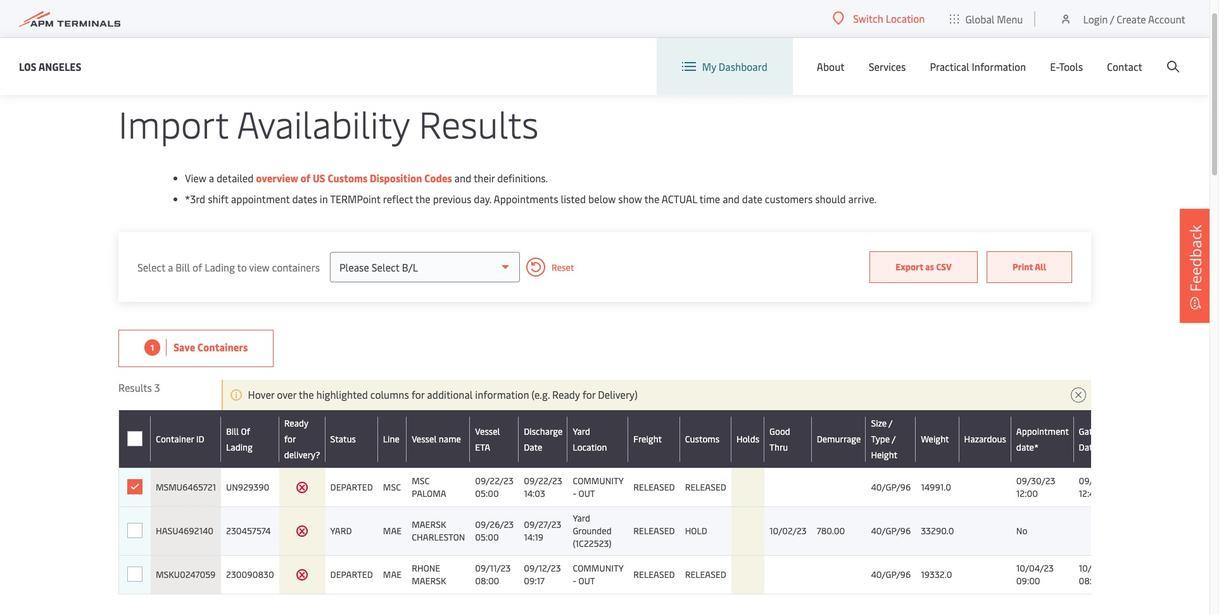 Task type: locate. For each thing, give the bounding box(es) containing it.
1 departed from the top
[[330, 482, 373, 494]]

ready right (e.g.
[[553, 388, 580, 402]]

departed up yard
[[330, 482, 373, 494]]

33290.0
[[922, 525, 955, 537]]

09/30/23 up 12:00
[[1017, 475, 1056, 487]]

vessel left the name
[[412, 433, 437, 445]]

0 horizontal spatial date
[[524, 441, 543, 453]]

09/30/23 up 12:47
[[1080, 475, 1119, 487]]

yard for yard location
[[573, 426, 591, 438]]

1 vertical spatial customs
[[685, 433, 720, 445]]

maersk inside maersk charleston
[[412, 519, 446, 531]]

maersk charleston
[[412, 519, 465, 544]]

0 horizontal spatial a
[[168, 260, 173, 274]]

location for switch
[[886, 11, 925, 25]]

1 horizontal spatial of
[[301, 171, 311, 185]]

1 mae from the top
[[383, 525, 402, 537]]

detailed
[[217, 171, 254, 185]]

0 horizontal spatial for
[[284, 433, 296, 445]]

*3rd shift appointment dates in termpoint reflect the previous day. appointments listed below show the actual time and date customers should arrive.
[[185, 192, 877, 206]]

community - out up yard grounded (1c22523)
[[573, 475, 624, 500]]

2 mae from the top
[[383, 569, 402, 581]]

yard grounded (1c22523)
[[573, 513, 612, 550]]

/
[[1111, 12, 1115, 26], [889, 418, 893, 430], [892, 433, 896, 445]]

a right view
[[209, 171, 214, 185]]

departed down yard
[[330, 569, 373, 581]]

community down yard location on the left of page
[[573, 475, 624, 487]]

yard right discharge
[[573, 426, 591, 438]]

19332.0
[[922, 569, 953, 581]]

a
[[209, 171, 214, 185], [168, 260, 173, 274]]

0 horizontal spatial customs
[[328, 171, 368, 185]]

msc paloma
[[412, 475, 447, 500]]

1 - from the top
[[573, 488, 577, 500]]

40/gp/96 for 14991.0
[[872, 482, 911, 494]]

community
[[573, 475, 624, 487], [573, 563, 624, 575]]

released for 09/12/23
[[634, 569, 675, 581]]

date inside discharge date
[[524, 441, 543, 453]]

termpoint
[[330, 192, 381, 206]]

hover over the highlighted columns for additional information (e.g. ready for delivery)
[[248, 388, 638, 402]]

40/gp/96 left the 19332.0
[[872, 569, 911, 581]]

location right switch
[[886, 11, 925, 25]]

1 vertical spatial community
[[573, 563, 624, 575]]

09/22/23 up 14:03 at the left bottom of the page
[[524, 475, 563, 487]]

0 vertical spatial customs
[[328, 171, 368, 185]]

1 vertical spatial out
[[579, 575, 595, 587]]

not ready image for un929390
[[296, 482, 309, 494]]

community down the (1c22523)
[[573, 563, 624, 575]]

reset button
[[520, 258, 574, 277]]

2 maersk from the top
[[412, 575, 446, 587]]

1 vertical spatial and
[[723, 192, 740, 206]]

select a bill of lading to view containers
[[138, 260, 320, 274]]

10/04/23 08:59
[[1080, 563, 1117, 587]]

1 horizontal spatial 09/22/23
[[524, 475, 563, 487]]

hover
[[248, 388, 275, 402]]

vessel up eta
[[475, 426, 500, 438]]

customs up termpoint
[[328, 171, 368, 185]]

location right discharge date
[[573, 441, 607, 453]]

0 vertical spatial out
[[579, 488, 595, 500]]

1 horizontal spatial bill
[[226, 426, 239, 438]]

0 horizontal spatial bill
[[176, 260, 190, 274]]

mae left maersk charleston
[[383, 525, 402, 537]]

0 vertical spatial departed
[[330, 482, 373, 494]]

2 departed from the top
[[330, 569, 373, 581]]

2 vertical spatial 40/gp/96
[[872, 569, 911, 581]]

date*
[[1017, 441, 1039, 453]]

1 out from the top
[[579, 488, 595, 500]]

780.00
[[817, 525, 846, 537]]

availability
[[237, 98, 410, 148]]

None checkbox
[[127, 432, 142, 447], [127, 480, 143, 496], [127, 567, 142, 582], [127, 432, 142, 447], [127, 480, 143, 496], [127, 567, 142, 582]]

for left delivery)
[[583, 388, 596, 402]]

charleston
[[412, 532, 465, 544]]

1 community - out from the top
[[573, 475, 624, 500]]

maersk down rhone at the bottom left of the page
[[412, 575, 446, 587]]

community for 09/12/23
[[573, 563, 624, 575]]

the right show
[[645, 192, 660, 206]]

and left date
[[723, 192, 740, 206]]

highlighted
[[317, 388, 368, 402]]

yard
[[330, 525, 352, 537]]

paloma
[[412, 488, 447, 500]]

1 10/04/23 from the left
[[1017, 563, 1054, 575]]

/ right type
[[892, 433, 896, 445]]

0 vertical spatial community
[[573, 475, 624, 487]]

customs
[[328, 171, 368, 185], [685, 433, 720, 445]]

2 09/30/23 from the left
[[1080, 475, 1119, 487]]

1 horizontal spatial results
[[419, 98, 539, 148]]

- right 09/12/23 09:17
[[573, 575, 577, 587]]

0 horizontal spatial 09/22/23
[[475, 475, 514, 487]]

bill left "of"
[[226, 426, 239, 438]]

of
[[301, 171, 311, 185], [193, 260, 202, 274]]

1 vertical spatial of
[[193, 260, 202, 274]]

0 horizontal spatial location
[[573, 441, 607, 453]]

1 horizontal spatial and
[[723, 192, 740, 206]]

1 vertical spatial mae
[[383, 569, 402, 581]]

05:00 inside the 09/22/23 05:00
[[475, 488, 499, 500]]

reflect
[[383, 192, 413, 206]]

0 horizontal spatial ready
[[284, 418, 309, 430]]

1 vertical spatial 40/gp/96
[[872, 525, 911, 537]]

1 vertical spatial /
[[889, 418, 893, 430]]

not ready image
[[296, 482, 309, 494], [296, 569, 309, 582]]

mae for rhone
[[383, 569, 402, 581]]

09/22/23 down eta
[[475, 475, 514, 487]]

global menu
[[966, 12, 1024, 26]]

community - out down the (1c22523)
[[573, 563, 624, 587]]

lading down "of"
[[226, 441, 253, 453]]

customs left holds
[[685, 433, 720, 445]]

0 vertical spatial community - out
[[573, 475, 624, 500]]

2 - from the top
[[573, 575, 577, 587]]

results left 3
[[119, 381, 152, 395]]

of left 'to'
[[193, 260, 202, 274]]

1 horizontal spatial ready
[[553, 388, 580, 402]]

yard inside yard grounded (1c22523)
[[573, 513, 591, 525]]

09:00
[[1017, 575, 1041, 587]]

ready
[[553, 388, 580, 402], [284, 418, 309, 430]]

1 05:00 from the top
[[475, 488, 499, 500]]

of left "us"
[[301, 171, 311, 185]]

1 vertical spatial ready
[[284, 418, 309, 430]]

1 horizontal spatial 10/04/23
[[1080, 563, 1117, 575]]

05:00 down 09/26/23
[[475, 532, 499, 544]]

0 vertical spatial and
[[455, 171, 472, 185]]

1 community from the top
[[573, 475, 624, 487]]

0 vertical spatial bill
[[176, 260, 190, 274]]

40/gp/96 for 33290.0
[[872, 525, 911, 537]]

yard up grounded
[[573, 513, 591, 525]]

2 05:00 from the top
[[475, 532, 499, 544]]

1 vertical spatial location
[[573, 441, 607, 453]]

for up delivery?
[[284, 433, 296, 445]]

1 horizontal spatial location
[[886, 11, 925, 25]]

and left the their
[[455, 171, 472, 185]]

freight
[[634, 433, 662, 445]]

about button
[[817, 38, 845, 95]]

2 not ready image from the top
[[296, 569, 309, 582]]

e-tools
[[1051, 60, 1084, 74]]

msc
[[412, 475, 430, 487], [383, 482, 401, 494]]

/ right size
[[889, 418, 893, 430]]

1 vertical spatial 05:00
[[475, 532, 499, 544]]

0 vertical spatial a
[[209, 171, 214, 185]]

lading left 'to'
[[205, 260, 235, 274]]

practical information button
[[931, 38, 1027, 95]]

date down gate
[[1080, 441, 1098, 453]]

gate out date
[[1080, 426, 1114, 453]]

of
[[241, 426, 250, 438]]

0 vertical spatial -
[[573, 488, 577, 500]]

0 horizontal spatial 10/04/23
[[1017, 563, 1054, 575]]

community for 09/22/23
[[573, 475, 624, 487]]

maersk up charleston
[[412, 519, 446, 531]]

1 horizontal spatial a
[[209, 171, 214, 185]]

0 horizontal spatial msc
[[383, 482, 401, 494]]

ready for delivery?
[[284, 418, 320, 461]]

for right columns
[[412, 388, 425, 402]]

12:47
[[1080, 488, 1100, 500]]

mae left rhone at the bottom left of the page
[[383, 569, 402, 581]]

1 vertical spatial results
[[119, 381, 152, 395]]

export
[[896, 261, 924, 273]]

definitions.
[[498, 171, 548, 185]]

no
[[1017, 525, 1028, 537]]

2 vertical spatial /
[[892, 433, 896, 445]]

05:00 inside 09/26/23 05:00
[[475, 532, 499, 544]]

time
[[700, 192, 721, 206]]

1 vertical spatial -
[[573, 575, 577, 587]]

None checkbox
[[127, 432, 142, 447], [127, 480, 142, 495], [127, 523, 142, 539], [127, 524, 143, 539], [127, 568, 143, 583], [127, 432, 142, 447], [127, 480, 142, 495], [127, 523, 142, 539], [127, 524, 143, 539], [127, 568, 143, 583]]

0 horizontal spatial and
[[455, 171, 472, 185]]

2 community from the top
[[573, 563, 624, 575]]

1 horizontal spatial vessel
[[475, 426, 500, 438]]

out for 09/22/23 14:03
[[579, 488, 595, 500]]

1 horizontal spatial customs
[[685, 433, 720, 445]]

1 date from the left
[[524, 441, 543, 453]]

a right select
[[168, 260, 173, 274]]

customers
[[765, 192, 813, 206]]

the right reflect
[[416, 192, 431, 206]]

2 40/gp/96 from the top
[[872, 525, 911, 537]]

230090830
[[226, 569, 274, 581]]

msc for msc
[[383, 482, 401, 494]]

yard inside yard location
[[573, 426, 591, 438]]

- right '09/22/23 14:03'
[[573, 488, 577, 500]]

released for 09/22/23
[[634, 482, 675, 494]]

2 yard from the top
[[573, 513, 591, 525]]

2 10/04/23 from the left
[[1080, 563, 1117, 575]]

us
[[313, 171, 325, 185]]

results up the their
[[419, 98, 539, 148]]

1 maersk from the top
[[412, 519, 446, 531]]

export as csv
[[896, 261, 952, 273]]

40/gp/96 left the 33290.0
[[872, 525, 911, 537]]

not ready image down delivery?
[[296, 482, 309, 494]]

0 vertical spatial location
[[886, 11, 925, 25]]

overview
[[256, 171, 298, 185]]

1 vertical spatial departed
[[330, 569, 373, 581]]

0 vertical spatial yard
[[573, 426, 591, 438]]

out
[[579, 488, 595, 500], [579, 575, 595, 587]]

2 community - out from the top
[[573, 563, 624, 587]]

1 vertical spatial not ready image
[[296, 569, 309, 582]]

09/27/23
[[524, 519, 562, 531]]

containers
[[198, 340, 248, 354]]

0 vertical spatial /
[[1111, 12, 1115, 26]]

09/11/23
[[475, 563, 511, 575]]

/ for size
[[889, 418, 893, 430]]

out
[[1100, 426, 1114, 438]]

and
[[455, 171, 472, 185], [723, 192, 740, 206]]

departed for msc
[[330, 482, 373, 494]]

1 40/gp/96 from the top
[[872, 482, 911, 494]]

date
[[524, 441, 543, 453], [1080, 441, 1098, 453]]

1 09/30/23 from the left
[[1017, 475, 1056, 487]]

out down the (1c22523)
[[579, 575, 595, 587]]

1 vertical spatial yard
[[573, 513, 591, 525]]

their
[[474, 171, 495, 185]]

05:00 for 09/26/23 05:00
[[475, 532, 499, 544]]

0 horizontal spatial vessel
[[412, 433, 437, 445]]

msc left msc paloma
[[383, 482, 401, 494]]

/ right login
[[1111, 12, 1115, 26]]

2 out from the top
[[579, 575, 595, 587]]

0 vertical spatial mae
[[383, 525, 402, 537]]

3 40/gp/96 from the top
[[872, 569, 911, 581]]

show
[[619, 192, 642, 206]]

1 vertical spatial a
[[168, 260, 173, 274]]

bill right select
[[176, 260, 190, 274]]

1 not ready image from the top
[[296, 482, 309, 494]]

discharge date
[[524, 426, 563, 453]]

los
[[19, 59, 37, 73]]

the right over
[[299, 388, 314, 402]]

vessel for eta
[[475, 426, 500, 438]]

1 09/22/23 from the left
[[475, 475, 514, 487]]

columns
[[371, 388, 409, 402]]

discharge
[[524, 426, 563, 438]]

released for 09/27/23
[[634, 525, 675, 537]]

40/gp/96 down height
[[872, 482, 911, 494]]

1 vertical spatial bill
[[226, 426, 239, 438]]

global menu button
[[938, 0, 1036, 38]]

0 horizontal spatial 09/30/23
[[1017, 475, 1056, 487]]

out up grounded
[[579, 488, 595, 500]]

1 horizontal spatial 09/30/23
[[1080, 475, 1119, 487]]

departed
[[330, 482, 373, 494], [330, 569, 373, 581]]

1 vertical spatial community - out
[[573, 563, 624, 587]]

ready down over
[[284, 418, 309, 430]]

09:17
[[524, 575, 545, 587]]

2 date from the left
[[1080, 441, 1098, 453]]

delivery)
[[598, 388, 638, 402]]

1 horizontal spatial date
[[1080, 441, 1098, 453]]

10/04/23 up 09:00
[[1017, 563, 1054, 575]]

select
[[138, 260, 165, 274]]

0 vertical spatial 40/gp/96
[[872, 482, 911, 494]]

msc up paloma
[[412, 475, 430, 487]]

date down discharge
[[524, 441, 543, 453]]

2 09/22/23 from the left
[[524, 475, 563, 487]]

view
[[249, 260, 270, 274]]

10/04/23 up 08:59
[[1080, 563, 1117, 575]]

msc inside msc paloma
[[412, 475, 430, 487]]

1 vertical spatial maersk
[[412, 575, 446, 587]]

2 horizontal spatial for
[[583, 388, 596, 402]]

0 vertical spatial 05:00
[[475, 488, 499, 500]]

yard
[[573, 426, 591, 438], [573, 513, 591, 525]]

230457574
[[226, 525, 271, 537]]

global
[[966, 12, 995, 26]]

0 vertical spatial not ready image
[[296, 482, 309, 494]]

05:00
[[475, 488, 499, 500], [475, 532, 499, 544]]

0 vertical spatial maersk
[[412, 519, 446, 531]]

1 horizontal spatial msc
[[412, 475, 430, 487]]

1 yard from the top
[[573, 426, 591, 438]]

0 vertical spatial of
[[301, 171, 311, 185]]

practical
[[931, 60, 970, 74]]

information
[[475, 388, 529, 402]]

not ready image down not ready icon
[[296, 569, 309, 582]]

not ready image
[[296, 525, 309, 538]]

0 vertical spatial ready
[[553, 388, 580, 402]]

09/22/23 for 14:03
[[524, 475, 563, 487]]

05:00 up 09/26/23
[[475, 488, 499, 500]]

0 horizontal spatial of
[[193, 260, 202, 274]]

14:03
[[524, 488, 546, 500]]



Task type: vqa. For each thing, say whether or not it's contained in the screenshot.
the bottom OUT
yes



Task type: describe. For each thing, give the bounding box(es) containing it.
containers
[[272, 260, 320, 274]]

delivery?
[[284, 449, 320, 461]]

gate
[[1080, 426, 1098, 438]]

yard for yard grounded (1c22523)
[[573, 513, 591, 525]]

size / type / height
[[872, 418, 898, 461]]

print all button
[[987, 252, 1073, 283]]

community - out for 09/22/23
[[573, 475, 624, 500]]

vessel for name
[[412, 433, 437, 445]]

day.
[[474, 192, 492, 206]]

in
[[320, 192, 328, 206]]

import
[[119, 98, 229, 148]]

name
[[439, 433, 461, 445]]

arrive.
[[849, 192, 877, 206]]

over
[[277, 388, 297, 402]]

good
[[770, 426, 791, 438]]

community - out for 09/12/23
[[573, 563, 624, 587]]

0 horizontal spatial results
[[119, 381, 152, 395]]

csv
[[937, 261, 952, 273]]

09/22/23 05:00
[[475, 475, 514, 500]]

1 horizontal spatial for
[[412, 388, 425, 402]]

my dashboard
[[703, 60, 768, 74]]

about
[[817, 60, 845, 74]]

export as csv button
[[870, 252, 978, 283]]

status
[[330, 433, 356, 445]]

save containers
[[174, 340, 248, 354]]

09/27/23 14:19
[[524, 519, 562, 544]]

40/gp/96 for 19332.0
[[872, 569, 911, 581]]

import availability results
[[119, 98, 539, 148]]

for inside ready for delivery?
[[284, 433, 296, 445]]

1 vertical spatial lading
[[226, 441, 253, 453]]

09/30/23 12:47
[[1080, 475, 1119, 500]]

0 horizontal spatial the
[[299, 388, 314, 402]]

05:00 for 09/22/23 05:00
[[475, 488, 499, 500]]

los angeles
[[19, 59, 81, 73]]

10/04/23 for 08:59
[[1080, 563, 1117, 575]]

demurrage
[[817, 433, 861, 445]]

menu
[[998, 12, 1024, 26]]

08:00
[[475, 575, 500, 587]]

login / create account
[[1084, 12, 1186, 26]]

e-tools button
[[1051, 38, 1084, 95]]

los angeles link
[[19, 59, 81, 74]]

*3rd
[[185, 192, 205, 206]]

as
[[926, 261, 935, 273]]

2 horizontal spatial the
[[645, 192, 660, 206]]

my dashboard button
[[682, 38, 768, 95]]

ready inside ready for delivery?
[[284, 418, 309, 430]]

not ready image for 230090830
[[296, 569, 309, 582]]

angeles
[[38, 59, 81, 73]]

09/22/23 14:03
[[524, 475, 563, 500]]

type
[[872, 433, 890, 445]]

location for yard
[[573, 441, 607, 453]]

un929390
[[226, 482, 270, 494]]

bill of lading
[[226, 426, 253, 453]]

mae for maersk
[[383, 525, 402, 537]]

out for 09/12/23 09:17
[[579, 575, 595, 587]]

weight
[[922, 433, 950, 445]]

feedback
[[1186, 225, 1207, 292]]

switch location button
[[833, 11, 925, 25]]

- for 09/22/23 14:03
[[573, 488, 577, 500]]

container id
[[156, 433, 204, 445]]

/ for login
[[1111, 12, 1115, 26]]

listed
[[561, 192, 586, 206]]

appointment date*
[[1017, 426, 1070, 453]]

1 horizontal spatial the
[[416, 192, 431, 206]]

tools
[[1060, 60, 1084, 74]]

appointment
[[1017, 426, 1070, 438]]

previous
[[433, 192, 472, 206]]

information
[[972, 60, 1027, 74]]

0 vertical spatial lading
[[205, 260, 235, 274]]

1
[[151, 343, 154, 353]]

appointment
[[231, 192, 290, 206]]

date inside gate out date
[[1080, 441, 1098, 453]]

switch location
[[854, 11, 925, 25]]

contact
[[1108, 60, 1143, 74]]

09/30/23 for 12:47
[[1080, 475, 1119, 487]]

09/22/23 for 05:00
[[475, 475, 514, 487]]

departed for mae
[[330, 569, 373, 581]]

disposition
[[370, 171, 422, 185]]

10/04/23 for 09:00
[[1017, 563, 1054, 575]]

codes
[[425, 171, 452, 185]]

container
[[156, 433, 194, 445]]

09/26/23 05:00
[[475, 519, 514, 544]]

services
[[869, 60, 906, 74]]

view
[[185, 171, 206, 185]]

my
[[703, 60, 717, 74]]

reset
[[552, 261, 574, 273]]

create
[[1117, 12, 1147, 26]]

results 3
[[119, 381, 160, 395]]

12:00
[[1017, 488, 1039, 500]]

thru
[[770, 441, 789, 453]]

to
[[237, 260, 247, 274]]

a for view
[[209, 171, 214, 185]]

- for 09/12/23 09:17
[[573, 575, 577, 587]]

msc for msc paloma
[[412, 475, 430, 487]]

date
[[743, 192, 763, 206]]

0 vertical spatial results
[[419, 98, 539, 148]]

vessel name
[[412, 433, 461, 445]]

yard location
[[573, 426, 607, 453]]

hold
[[685, 525, 708, 537]]

09/30/23 for 12:00
[[1017, 475, 1056, 487]]

holds
[[737, 433, 760, 445]]

all
[[1035, 261, 1047, 273]]

view a detailed overview of us customs disposition codes and their definitions.
[[185, 171, 548, 185]]

vessel eta
[[475, 426, 500, 453]]

a for select
[[168, 260, 173, 274]]

eta
[[475, 441, 491, 453]]

bill inside bill of lading
[[226, 426, 239, 438]]

account
[[1149, 12, 1186, 26]]

line
[[383, 433, 400, 445]]

additional
[[427, 388, 473, 402]]

contact button
[[1108, 38, 1143, 95]]

09/11/23 08:00
[[475, 563, 511, 587]]

appointments
[[494, 192, 559, 206]]

should
[[816, 192, 846, 206]]



